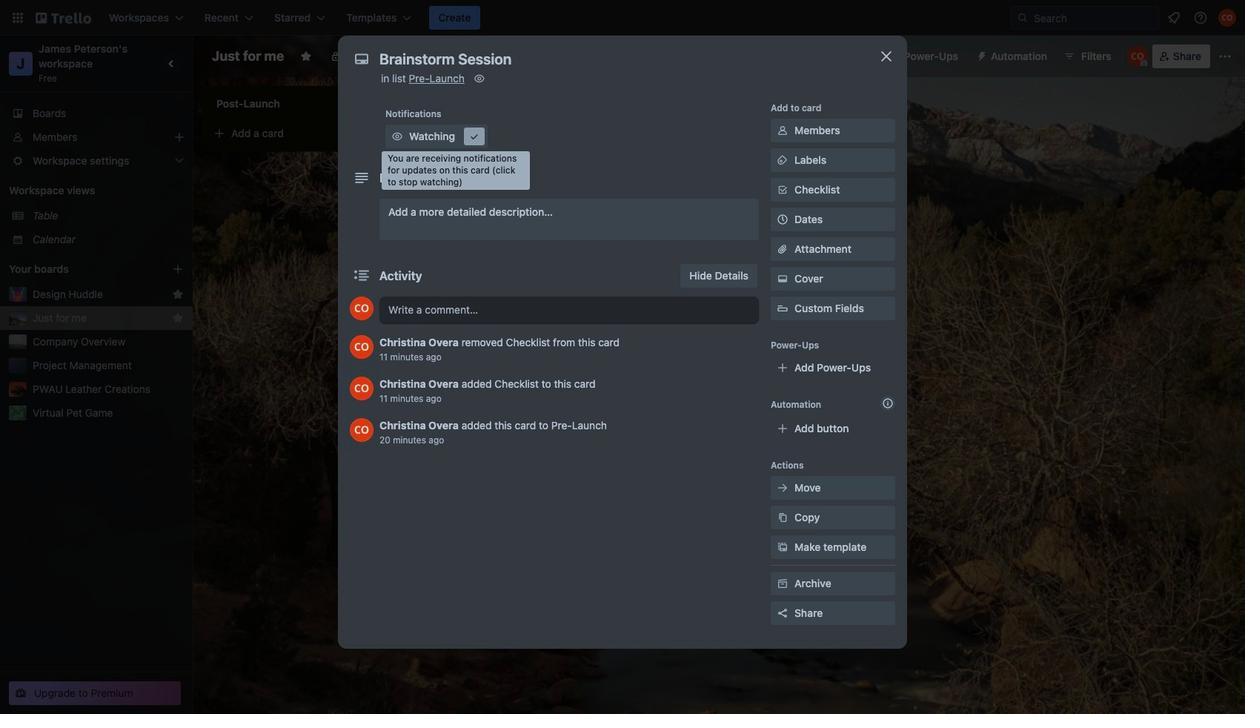 Task type: describe. For each thing, give the bounding box(es) containing it.
your boards with 6 items element
[[9, 260, 150, 278]]

3 sm image from the top
[[776, 510, 790, 525]]

search image
[[1017, 12, 1029, 24]]

add board image
[[172, 263, 184, 275]]

4 sm image from the top
[[776, 576, 790, 591]]

create from template… image
[[380, 128, 392, 139]]



Task type: vqa. For each thing, say whether or not it's contained in the screenshot.
Open information menu "icon"
yes



Task type: locate. For each thing, give the bounding box(es) containing it.
Board name text field
[[205, 44, 292, 68]]

Search field
[[1029, 7, 1159, 28]]

close dialog image
[[878, 47, 896, 65]]

open information menu image
[[1194, 10, 1209, 25]]

customize views image
[[464, 49, 479, 64]]

0 vertical spatial christina overa (christinaovera) image
[[350, 297, 374, 320]]

2 christina overa (christinaovera) image from the top
[[350, 335, 374, 359]]

christina overa (christinaovera) image
[[1219, 9, 1237, 27], [1128, 46, 1148, 67], [350, 377, 374, 400], [350, 418, 374, 442]]

0 vertical spatial starred icon image
[[172, 288, 184, 300]]

2 starred icon image from the top
[[172, 312, 184, 324]]

1 vertical spatial starred icon image
[[172, 312, 184, 324]]

show menu image
[[1218, 49, 1233, 64]]

primary element
[[0, 0, 1246, 36]]

starred icon image
[[172, 288, 184, 300], [172, 312, 184, 324]]

star or unstar board image
[[300, 50, 312, 62]]

1 christina overa (christinaovera) image from the top
[[350, 297, 374, 320]]

0 notifications image
[[1166, 9, 1183, 27]]

1 sm image from the top
[[776, 153, 790, 168]]

1 vertical spatial christina overa (christinaovera) image
[[350, 335, 374, 359]]

1 starred icon image from the top
[[172, 288, 184, 300]]

2 sm image from the top
[[776, 271, 790, 286]]

None text field
[[372, 46, 862, 73]]

Write a comment text field
[[380, 297, 759, 323]]

sm image
[[971, 44, 991, 65], [472, 71, 487, 86], [776, 123, 790, 138], [390, 129, 405, 144], [467, 129, 482, 144], [776, 480, 790, 495], [776, 540, 790, 555]]

sm image
[[776, 153, 790, 168], [776, 271, 790, 286], [776, 510, 790, 525], [776, 576, 790, 591]]

christina overa (christinaovera) image
[[350, 297, 374, 320], [350, 335, 374, 359]]



